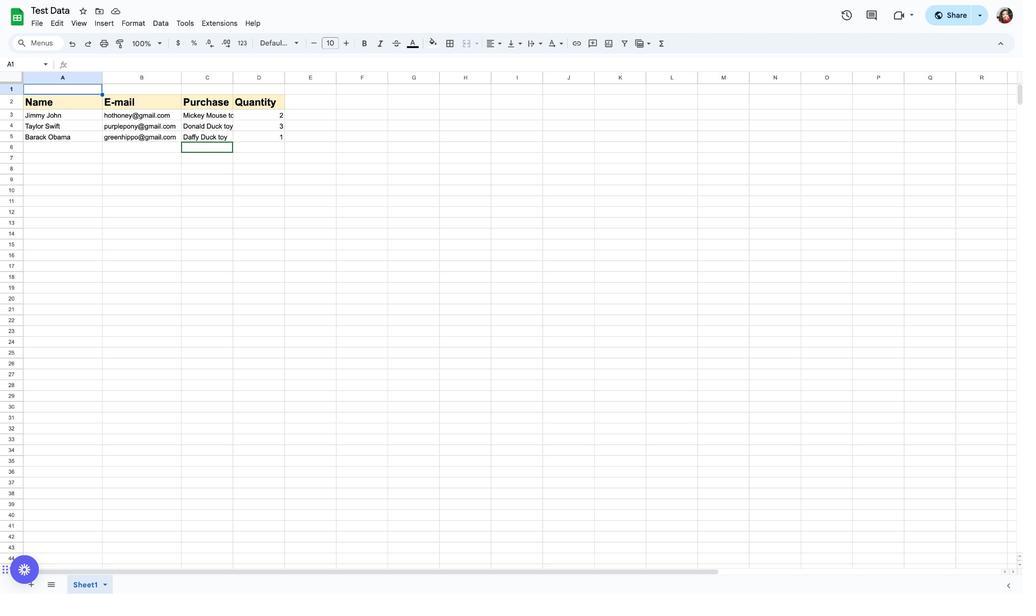 Task type: describe. For each thing, give the bounding box(es) containing it.
borders image
[[444, 36, 456, 50]]

1 menu item from the left
[[28, 17, 47, 29]]

none text field inside name box (⌘ + j) element
[[4, 60, 42, 69]]

4 menu item from the left
[[91, 17, 118, 29]]

Menus field
[[13, 36, 64, 50]]

increase decimal places image
[[221, 39, 231, 49]]

name box (⌘ + j) element
[[3, 59, 51, 71]]

strikethrough (⌘+shift+x) image
[[391, 39, 402, 49]]

share. anyone with the link. anyone who has the link can access. no sign-in required. image
[[934, 10, 943, 20]]

Zoom text field
[[130, 37, 154, 51]]

insert comment (⌘+option+m) image
[[588, 39, 598, 49]]

main toolbar
[[63, 36, 670, 52]]

fill color image
[[427, 36, 439, 48]]

increase font size (⌘+shift+period) image
[[341, 38, 351, 48]]

8 menu item from the left
[[198, 17, 241, 29]]

redo (⌘y) image
[[83, 39, 93, 49]]

sheets home image
[[8, 8, 27, 26]]

create a filter image
[[620, 39, 630, 49]]

star image
[[78, 6, 88, 16]]

quick sharing actions image
[[978, 15, 982, 30]]

decrease decimal places image
[[205, 39, 215, 49]]

9 menu item from the left
[[241, 17, 264, 29]]

move image
[[2, 564, 5, 576]]

italic (⌘i) image
[[375, 39, 386, 49]]

document status: saved to drive. image
[[111, 6, 121, 16]]

Font size text field
[[322, 37, 339, 49]]

functions image
[[656, 36, 668, 50]]



Task type: locate. For each thing, give the bounding box(es) containing it.
merge cells image
[[462, 39, 472, 49]]

1 toolbar from the left
[[21, 576, 63, 594]]

add sheet image
[[26, 580, 35, 589]]

move image left record a loom image
[[5, 564, 9, 576]]

3 toolbar from the left
[[123, 576, 125, 594]]

7 menu item from the left
[[173, 17, 198, 29]]

1 horizontal spatial move image
[[94, 6, 105, 16]]

menu item
[[28, 17, 47, 29], [47, 17, 68, 29], [68, 17, 91, 29], [91, 17, 118, 29], [118, 17, 149, 29], [149, 17, 173, 29], [173, 17, 198, 29], [198, 17, 241, 29], [241, 17, 264, 29]]

None text field
[[72, 59, 1023, 72]]

undo (⌘z) image
[[67, 39, 77, 49]]

5 menu item from the left
[[118, 17, 149, 29]]

1 horizontal spatial toolbar
[[64, 576, 121, 595]]

Font size field
[[322, 37, 343, 50]]

0 vertical spatial move image
[[94, 6, 105, 16]]

3 menu item from the left
[[68, 17, 91, 29]]

0 horizontal spatial toolbar
[[21, 576, 63, 594]]

2 horizontal spatial toolbar
[[123, 576, 125, 594]]

all sheets image
[[43, 577, 59, 593]]

2 menu item from the left
[[47, 17, 68, 29]]

toolbar
[[21, 576, 63, 594], [64, 576, 121, 595], [123, 576, 125, 594]]

2 toolbar from the left
[[64, 576, 121, 595]]

Zoom field
[[128, 36, 166, 52]]

font list. default (arial) selected. option
[[260, 36, 288, 50]]

menu bar inside the menu bar "banner"
[[28, 13, 264, 30]]

record a loom image
[[18, 564, 31, 576]]

print (⌘p) image
[[99, 39, 109, 49]]

move image right star image
[[94, 6, 105, 16]]

paint format image
[[115, 39, 125, 49]]

decrease font size (⌘+shift+comma) image
[[309, 38, 319, 48]]

menu bar banner
[[0, 0, 1023, 595]]

None text field
[[4, 60, 42, 69]]

text color image
[[407, 36, 419, 48]]

6 menu item from the left
[[149, 17, 173, 29]]

bold (⌘b) image
[[360, 39, 370, 49]]

application
[[0, 0, 1023, 595]]

menu bar
[[28, 13, 264, 30]]

show all comments image
[[866, 9, 878, 22]]

last edit was 2 minutes ago image
[[841, 9, 853, 21]]

Star checkbox
[[76, 4, 90, 18]]

0 horizontal spatial move image
[[5, 564, 9, 576]]

move image
[[94, 6, 105, 16], [5, 564, 9, 576]]

insert chart image
[[604, 39, 614, 49]]

hide the menus (ctrl+shift+f) image
[[996, 39, 1006, 49]]

Rename text field
[[28, 4, 75, 16]]

1 vertical spatial move image
[[5, 564, 9, 576]]

insert link (⌘k) image
[[572, 39, 582, 49]]



Task type: vqa. For each thing, say whether or not it's contained in the screenshot.
menu bar
yes



